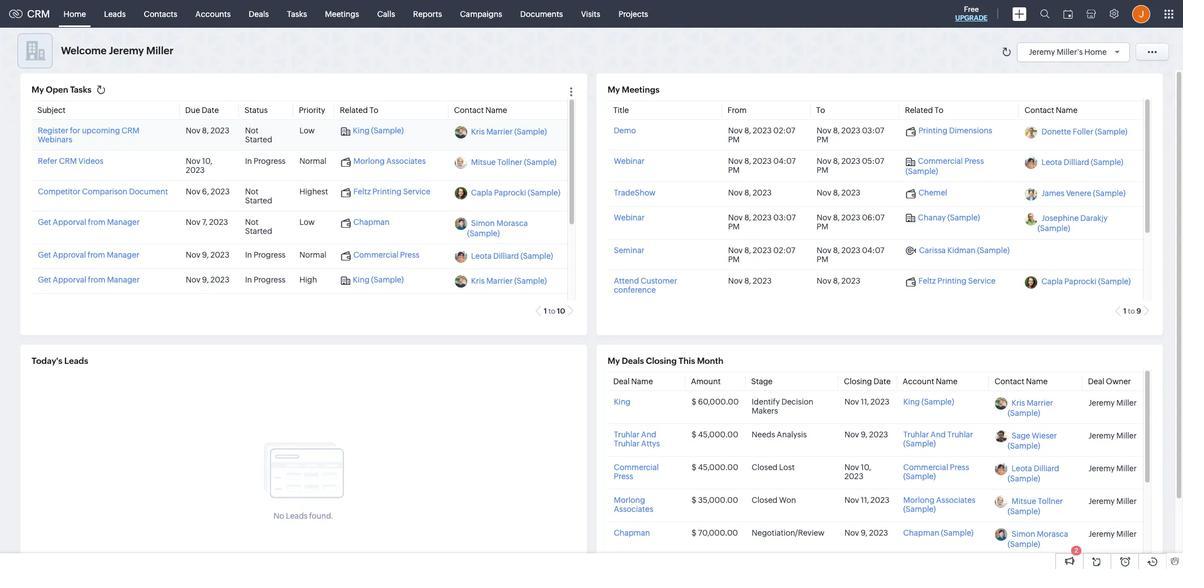 Task type: locate. For each thing, give the bounding box(es) containing it.
and down deal name
[[642, 430, 657, 440]]

(sample) inside kris marrier (sample)
[[1008, 409, 1041, 418]]

related up printing dimensions link
[[906, 106, 934, 115]]

calls link
[[368, 0, 404, 27]]

get apporval from manager up get approval from manager link
[[38, 218, 140, 227]]

feltz down carissa
[[919, 276, 937, 285]]

campaigns link
[[451, 0, 512, 27]]

my open tasks
[[32, 85, 92, 94]]

deals
[[249, 9, 269, 18], [622, 356, 645, 366]]

in progress for morlong associates
[[245, 157, 286, 166]]

1 vertical spatial nov 11, 2023
[[845, 496, 890, 505]]

account name link
[[903, 377, 958, 386]]

2 apporval from the top
[[53, 276, 86, 285]]

tasks right open
[[70, 85, 92, 94]]

morasca for nov 9, 2023
[[1038, 530, 1069, 539]]

not started down status link
[[245, 126, 272, 144]]

0 vertical spatial kris
[[471, 127, 485, 136]]

get apporval from manager link
[[38, 218, 140, 227], [38, 276, 140, 285]]

apporval down competitor
[[53, 218, 86, 227]]

create menu image
[[1013, 7, 1027, 21]]

1 not started from the top
[[245, 126, 272, 144]]

dilliard for normal
[[494, 252, 519, 261]]

$ left 70,000.00
[[692, 529, 697, 538]]

1 02:07 from the top
[[774, 126, 796, 135]]

2 from from the top
[[88, 251, 105, 260]]

manager down comparison
[[107, 218, 140, 227]]

seminar
[[614, 246, 645, 255]]

accounts
[[196, 9, 231, 18]]

nov 11, 2023 for king (sample)
[[845, 398, 890, 407]]

mitsue tollner (sample) link for normal
[[471, 158, 557, 167]]

0 vertical spatial manager
[[107, 218, 140, 227]]

morlong inside morlong associates
[[614, 496, 646, 505]]

deal up king link
[[614, 377, 630, 386]]

closed
[[752, 463, 778, 472], [752, 496, 778, 505]]

0 horizontal spatial related
[[340, 106, 368, 115]]

0 vertical spatial morlong associates
[[354, 157, 426, 166]]

paprocki for the bottommost 'capla paprocki (sample)' link
[[1065, 277, 1097, 287]]

deal name
[[614, 377, 653, 386]]

started right nov 6, 2023
[[245, 196, 272, 205]]

related right priority link
[[340, 106, 368, 115]]

deal left owner
[[1089, 377, 1105, 386]]

(sample) inside leota dilliard (sample)
[[1008, 475, 1041, 484]]

1 1 from the left
[[544, 307, 547, 316]]

my left open
[[32, 85, 44, 94]]

nov 7, 2023
[[186, 218, 228, 227]]

1 vertical spatial in
[[245, 251, 252, 260]]

$ left 35,000.00
[[692, 496, 697, 505]]

11, for king (sample)
[[861, 398, 870, 407]]

1 to from the left
[[549, 307, 556, 316]]

progress for commercial
[[254, 251, 286, 260]]

leota dilliard (sample) link for nov 10, 2023
[[1008, 464, 1060, 484]]

$ 45,000.00 up "$ 35,000.00"
[[692, 463, 739, 472]]

commercial press (sample) link up 'chemel'
[[906, 157, 985, 176]]

nov 8, 2023
[[186, 126, 230, 135], [729, 188, 772, 197], [817, 188, 861, 197], [729, 276, 772, 285], [817, 276, 861, 285]]

1 left 9
[[1124, 307, 1127, 316]]

account name
[[903, 377, 958, 386]]

2 02:07 from the top
[[774, 246, 796, 255]]

webinar down tradeshow
[[614, 213, 645, 222]]

0 vertical spatial leota
[[1042, 158, 1063, 167]]

2 to from the left
[[1129, 307, 1136, 316]]

1 vertical spatial simon morasca (sample) link
[[1008, 530, 1069, 549]]

carissa
[[920, 246, 947, 255]]

2 progress from the top
[[254, 251, 286, 260]]

2 webinar from the top
[[614, 213, 645, 222]]

commercial press (sample) link down truhlar and truhlar (sample) link
[[904, 463, 970, 481]]

0 horizontal spatial to
[[370, 106, 379, 115]]

feltz for feltz printing service link to the left
[[354, 187, 371, 196]]

simon morasca (sample) link
[[467, 219, 528, 238], [1008, 530, 1069, 549]]

refer crm videos link
[[38, 157, 104, 166]]

in for morlong
[[245, 157, 252, 166]]

analysis
[[777, 430, 807, 440]]

1 vertical spatial 10,
[[861, 463, 872, 472]]

3 $ from the top
[[692, 463, 697, 472]]

meetings
[[325, 9, 359, 18], [622, 85, 660, 94]]

printing
[[919, 126, 948, 135], [373, 187, 402, 196], [938, 276, 967, 285]]

closed for closed won
[[752, 496, 778, 505]]

(sample)
[[371, 126, 404, 135], [515, 127, 547, 136], [1096, 127, 1128, 136], [524, 158, 557, 167], [1092, 158, 1124, 167], [906, 167, 939, 176], [528, 188, 561, 198], [1094, 189, 1126, 198], [948, 213, 981, 222], [1038, 224, 1071, 233], [467, 229, 500, 238], [978, 246, 1011, 255], [521, 252, 553, 261], [371, 276, 404, 285], [515, 277, 547, 286], [1099, 277, 1132, 287], [922, 398, 955, 407], [1008, 409, 1041, 418], [904, 440, 937, 449], [1008, 442, 1041, 451], [904, 472, 937, 481], [1008, 475, 1041, 484], [904, 505, 937, 514], [1008, 507, 1041, 516], [942, 529, 974, 538], [1008, 540, 1041, 549]]

3 not from the top
[[245, 218, 259, 227]]

5 jeremy miller from the top
[[1089, 530, 1138, 539]]

name
[[486, 106, 508, 115], [1057, 106, 1078, 115], [632, 377, 653, 386], [937, 377, 958, 386], [1027, 377, 1048, 386]]

45,000.00 up 35,000.00
[[699, 463, 739, 472]]

not started right nov 7, 2023 at the left
[[245, 218, 272, 236]]

2
[[1075, 547, 1079, 554]]

commercial press
[[354, 251, 420, 260], [614, 463, 659, 481]]

and inside the truhlar and truhlar (sample)
[[931, 430, 946, 440]]

2 in from the top
[[245, 251, 252, 260]]

0 vertical spatial 45,000.00
[[699, 430, 739, 440]]

not down status
[[245, 126, 259, 135]]

02:07 for nov 8, 2023 03:07 pm
[[774, 126, 796, 135]]

seminar link
[[614, 246, 645, 255]]

1 vertical spatial king (sample) link
[[341, 276, 404, 285]]

manager down get approval from manager link
[[107, 276, 140, 285]]

jeremy for morlong associates (sample)
[[1089, 497, 1116, 506]]

from down competitor comparison document link
[[88, 218, 106, 227]]

home up 'welcome'
[[64, 9, 86, 18]]

0 vertical spatial nov 10, 2023
[[186, 157, 213, 175]]

miller for king (sample)
[[1117, 398, 1138, 407]]

0 horizontal spatial morasca
[[497, 219, 528, 228]]

and down the account name at the right bottom of the page
[[931, 430, 946, 440]]

webinar for nov 8, 2023 04:07 pm
[[614, 157, 645, 166]]

not right nov 7, 2023 at the left
[[245, 218, 259, 227]]

nov inside nov 8, 2023 06:07 pm
[[817, 213, 832, 222]]

associates inside morlong associates (sample)
[[937, 496, 976, 505]]

get down competitor
[[38, 218, 51, 227]]

1 vertical spatial 45,000.00
[[699, 463, 739, 472]]

attend customer conference
[[614, 276, 678, 294]]

nov inside the nov 8, 2023 05:07 pm
[[817, 157, 832, 166]]

1 vertical spatial feltz
[[919, 276, 937, 285]]

identify decision makers
[[752, 398, 814, 416]]

2 horizontal spatial associates
[[937, 496, 976, 505]]

my up deal name
[[608, 356, 620, 366]]

leota inside leota dilliard (sample)
[[1012, 464, 1033, 473]]

morasca for low
[[497, 219, 528, 228]]

get apporval from manager link up get approval from manager link
[[38, 218, 140, 227]]

1 horizontal spatial chapman link
[[614, 529, 650, 538]]

2 11, from the top
[[861, 496, 870, 505]]

contact name link for related to
[[454, 106, 508, 115]]

capla paprocki (sample) link
[[471, 188, 561, 198], [1042, 277, 1132, 287]]

meetings left calls
[[325, 9, 359, 18]]

closing date link
[[845, 377, 891, 386]]

45,000.00 for needs analysis
[[699, 430, 739, 440]]

1 vertical spatial dilliard
[[494, 252, 519, 261]]

associates
[[387, 157, 426, 166], [937, 496, 976, 505], [614, 505, 654, 514]]

get apporval from manager link for nov 9, 2023
[[38, 276, 140, 285]]

tasks right deals link at left top
[[287, 9, 307, 18]]

1 horizontal spatial mitsue
[[1012, 497, 1037, 506]]

leota dilliard (sample) link
[[1042, 158, 1124, 167], [471, 252, 553, 261], [1008, 464, 1060, 484]]

8, inside the nov 8, 2023 05:07 pm
[[834, 157, 840, 166]]

2 vertical spatial kris
[[1012, 399, 1026, 408]]

0 vertical spatial nov 8, 2023 02:07 pm
[[729, 126, 796, 144]]

1 apporval from the top
[[53, 218, 86, 227]]

2 $ from the top
[[692, 430, 697, 440]]

jeremy for king (sample)
[[1089, 398, 1116, 407]]

0 horizontal spatial tollner
[[498, 158, 523, 167]]

1 related to from the left
[[340, 106, 379, 115]]

1 vertical spatial not started
[[245, 187, 272, 205]]

sage wieser (sample) link
[[1008, 432, 1058, 451]]

0 vertical spatial started
[[245, 135, 272, 144]]

josephine darakjy (sample)
[[1038, 214, 1109, 233]]

3 progress from the top
[[254, 276, 286, 285]]

1 vertical spatial tollner
[[1039, 497, 1064, 506]]

crm right 'upcoming'
[[122, 126, 140, 135]]

to left the '10'
[[549, 307, 556, 316]]

0 vertical spatial 04:07
[[774, 157, 796, 166]]

from right the "approval"
[[88, 251, 105, 260]]

1 vertical spatial commercial press (sample) link
[[904, 463, 970, 481]]

1 get apporval from manager link from the top
[[38, 218, 140, 227]]

02:07 for nov 8, 2023 04:07 pm
[[774, 246, 796, 255]]

0 vertical spatial date
[[202, 106, 219, 115]]

crm right the refer
[[59, 157, 77, 166]]

2 horizontal spatial leota
[[1042, 158, 1063, 167]]

nov 8, 2023 for register for upcoming crm webinars
[[186, 126, 230, 135]]

not for nov 7, 2023
[[245, 218, 259, 227]]

4 $ from the top
[[692, 496, 697, 505]]

0 horizontal spatial date
[[202, 106, 219, 115]]

in
[[245, 157, 252, 166], [245, 251, 252, 260], [245, 276, 252, 285]]

today's
[[32, 356, 62, 366]]

2 get from the top
[[38, 251, 51, 260]]

1 vertical spatial paprocki
[[1065, 277, 1097, 287]]

0 horizontal spatial and
[[642, 430, 657, 440]]

get apporval from manager link down get approval from manager
[[38, 276, 140, 285]]

1 horizontal spatial related
[[906, 106, 934, 115]]

0 horizontal spatial 1
[[544, 307, 547, 316]]

0 vertical spatial get apporval from manager link
[[38, 218, 140, 227]]

$ down $ 60,000.00
[[692, 430, 697, 440]]

3 in from the top
[[245, 276, 252, 285]]

home link
[[55, 0, 95, 27]]

commercial press (sample) down truhlar and truhlar (sample) link
[[904, 463, 970, 481]]

related to up printing dimensions link
[[906, 106, 944, 115]]

3 to from the left
[[935, 106, 944, 115]]

contact name link for account name
[[995, 377, 1048, 386]]

1 started from the top
[[245, 135, 272, 144]]

nov 8, 2023 04:07 pm
[[729, 157, 796, 175], [817, 246, 885, 264]]

1 related to link from the left
[[340, 106, 379, 115]]

0 horizontal spatial feltz
[[354, 187, 371, 196]]

low down priority link
[[300, 126, 315, 135]]

manager right the "approval"
[[107, 251, 139, 260]]

profile element
[[1126, 0, 1158, 27]]

1 get apporval from manager from the top
[[38, 218, 140, 227]]

meetings link
[[316, 0, 368, 27]]

2 $ 45,000.00 from the top
[[692, 463, 739, 472]]

1 jeremy miller from the top
[[1089, 398, 1138, 407]]

to
[[370, 106, 379, 115], [817, 106, 826, 115], [935, 106, 944, 115]]

miller for morlong associates (sample)
[[1117, 497, 1138, 506]]

month
[[698, 356, 724, 366]]

apporval for nov 9, 2023
[[53, 276, 86, 285]]

1 vertical spatial webinar
[[614, 213, 645, 222]]

0 horizontal spatial nov 10, 2023
[[186, 157, 213, 175]]

kris marrier (sample) link for nov 11, 2023
[[1008, 399, 1054, 418]]

1 horizontal spatial 04:07
[[863, 246, 885, 255]]

upgrade
[[956, 14, 988, 22]]

home
[[64, 9, 86, 18], [1085, 47, 1108, 56]]

1 11, from the top
[[861, 398, 870, 407]]

2 vertical spatial manager
[[107, 276, 140, 285]]

truhlar
[[614, 430, 640, 440], [904, 430, 930, 440], [948, 430, 974, 440], [614, 440, 640, 449]]

leota dilliard (sample) link for normal
[[471, 252, 553, 261]]

1 nov 8, 2023 02:07 pm from the top
[[729, 126, 796, 144]]

1 nov 11, 2023 from the top
[[845, 398, 890, 407]]

jeremy miller for mitsue tollner (sample)
[[1089, 497, 1138, 506]]

1 closed from the top
[[752, 463, 778, 472]]

0 horizontal spatial commercial press
[[354, 251, 420, 260]]

1 vertical spatial simon morasca (sample)
[[1008, 530, 1069, 549]]

home right miller's at top
[[1085, 47, 1108, 56]]

feltz right highest
[[354, 187, 371, 196]]

webinar link for nov 8, 2023 04:07 pm
[[614, 157, 645, 166]]

kidman
[[948, 246, 976, 255]]

to for first related to link from left
[[370, 106, 379, 115]]

get down get approval from manager link
[[38, 276, 51, 285]]

low down highest
[[300, 218, 315, 227]]

0 horizontal spatial capla paprocki (sample) link
[[471, 188, 561, 198]]

2 not from the top
[[245, 187, 259, 196]]

$ down amount
[[692, 398, 697, 407]]

feltz
[[354, 187, 371, 196], [919, 276, 937, 285]]

1 horizontal spatial date
[[874, 377, 891, 386]]

0 vertical spatial king (sample) link
[[341, 126, 404, 136]]

1 progress from the top
[[254, 157, 286, 166]]

2 normal from the top
[[300, 251, 327, 260]]

documents
[[521, 9, 563, 18]]

1 vertical spatial service
[[969, 276, 996, 285]]

2 1 from the left
[[1124, 307, 1127, 316]]

$ 45,000.00 for needs
[[692, 430, 739, 440]]

started down status link
[[245, 135, 272, 144]]

date for due date
[[202, 106, 219, 115]]

1 vertical spatial home
[[1085, 47, 1108, 56]]

3 started from the top
[[245, 227, 272, 236]]

kris marrier (sample) link for high
[[471, 277, 547, 286]]

related to link up printing dimensions link
[[906, 106, 944, 115]]

deals left tasks 'link'
[[249, 9, 269, 18]]

commercial press link
[[341, 251, 420, 261], [614, 463, 659, 481]]

search element
[[1034, 0, 1057, 28]]

printing for feltz printing service link to the left
[[373, 187, 402, 196]]

0 vertical spatial 10,
[[202, 157, 213, 166]]

2 get apporval from manager link from the top
[[38, 276, 140, 285]]

normal up high
[[300, 251, 327, 260]]

1 low from the top
[[300, 126, 315, 135]]

$ up "$ 35,000.00"
[[692, 463, 697, 472]]

1 not from the top
[[245, 126, 259, 135]]

leads up welcome jeremy miller
[[104, 9, 126, 18]]

1 related from the left
[[340, 106, 368, 115]]

1 horizontal spatial related to
[[906, 106, 944, 115]]

normal up highest
[[300, 157, 327, 166]]

started right nov 7, 2023 at the left
[[245, 227, 272, 236]]

date right due
[[202, 106, 219, 115]]

1 deal from the left
[[614, 377, 630, 386]]

closed won
[[752, 496, 797, 505]]

simon morasca (sample)
[[467, 219, 528, 238], [1008, 530, 1069, 549]]

jeremy for chapman (sample)
[[1089, 530, 1116, 539]]

1 normal from the top
[[300, 157, 327, 166]]

2 webinar link from the top
[[614, 213, 645, 222]]

0 vertical spatial 11,
[[861, 398, 870, 407]]

2 low from the top
[[300, 218, 315, 227]]

not started right nov 6, 2023
[[245, 187, 272, 205]]

0 horizontal spatial chapman link
[[341, 218, 390, 228]]

1 horizontal spatial morlong associates link
[[614, 496, 654, 514]]

0 vertical spatial service
[[403, 187, 431, 196]]

closed left won
[[752, 496, 778, 505]]

my up title link
[[608, 85, 620, 94]]

1 in from the top
[[245, 157, 252, 166]]

0 horizontal spatial simon
[[471, 219, 495, 228]]

0 horizontal spatial deals
[[249, 9, 269, 18]]

(sample) inside the josephine darakjy (sample)
[[1038, 224, 1071, 233]]

0 horizontal spatial paprocki
[[494, 188, 527, 198]]

from for normal
[[88, 251, 105, 260]]

meetings up title link
[[622, 85, 660, 94]]

3 jeremy miller from the top
[[1089, 464, 1138, 473]]

normal for morlong
[[300, 157, 327, 166]]

nov 8, 2023 05:07 pm
[[817, 157, 885, 175]]

0 horizontal spatial dilliard
[[494, 252, 519, 261]]

home inside 'link'
[[64, 9, 86, 18]]

1 horizontal spatial nov 8, 2023 04:07 pm
[[817, 246, 885, 264]]

get left the "approval"
[[38, 251, 51, 260]]

45,000.00 down 60,000.00
[[699, 430, 739, 440]]

calendar image
[[1064, 9, 1074, 18]]

0 vertical spatial not started
[[245, 126, 272, 144]]

45,000.00
[[699, 430, 739, 440], [699, 463, 739, 472]]

my
[[32, 85, 44, 94], [608, 85, 620, 94], [608, 356, 620, 366]]

miller for commercial press (sample)
[[1117, 464, 1138, 473]]

1 45,000.00 from the top
[[699, 430, 739, 440]]

get apporval from manager link for nov 7, 2023
[[38, 218, 140, 227]]

1 and from the left
[[642, 430, 657, 440]]

documents link
[[512, 0, 572, 27]]

1 get from the top
[[38, 218, 51, 227]]

closing date
[[845, 377, 891, 386]]

0 vertical spatial nov 8, 2023 03:07 pm
[[817, 126, 885, 144]]

1 vertical spatial normal
[[300, 251, 327, 260]]

miller for truhlar and truhlar (sample)
[[1117, 431, 1138, 440]]

contacts
[[144, 9, 177, 18]]

$ for morlong
[[692, 496, 697, 505]]

2 nov 8, 2023 02:07 pm from the top
[[729, 246, 796, 264]]

1 horizontal spatial simon morasca (sample) link
[[1008, 530, 1069, 549]]

carissa kidman (sample) link
[[906, 246, 1011, 256]]

normal
[[300, 157, 327, 166], [300, 251, 327, 260]]

apporval down the "approval"
[[53, 276, 86, 285]]

1 vertical spatial webinar link
[[614, 213, 645, 222]]

to left 9
[[1129, 307, 1136, 316]]

0 vertical spatial 03:07
[[863, 126, 885, 135]]

feltz printing service for feltz printing service link to the left
[[354, 187, 431, 196]]

morlong associates link
[[341, 157, 426, 167], [614, 496, 654, 514]]

related to
[[340, 106, 379, 115], [906, 106, 944, 115]]

my deals closing this month
[[608, 356, 724, 366]]

3 not started from the top
[[245, 218, 272, 236]]

king (sample) link
[[341, 126, 404, 136], [341, 276, 404, 285], [904, 398, 955, 407]]

1 $ 45,000.00 from the top
[[692, 430, 739, 440]]

nov 8, 2023 03:07 pm
[[817, 126, 885, 144], [729, 213, 796, 231]]

status
[[245, 106, 268, 115]]

normal for commercial
[[300, 251, 327, 260]]

simon morasca (sample) link for nov 9, 2023
[[1008, 530, 1069, 549]]

1 to from the left
[[370, 106, 379, 115]]

contact name for account name
[[995, 377, 1048, 386]]

2 vertical spatial in
[[245, 276, 252, 285]]

0 vertical spatial paprocki
[[494, 188, 527, 198]]

0 horizontal spatial home
[[64, 9, 86, 18]]

miller for chapman (sample)
[[1117, 530, 1138, 539]]

from
[[88, 218, 106, 227], [88, 251, 105, 260], [88, 276, 106, 285]]

2 horizontal spatial leads
[[286, 512, 308, 521]]

2 get apporval from manager from the top
[[38, 276, 140, 285]]

dilliard
[[1064, 158, 1090, 167], [494, 252, 519, 261], [1035, 464, 1060, 473]]

from down get approval from manager
[[88, 276, 106, 285]]

king (sample) link for low
[[341, 126, 404, 136]]

2 and from the left
[[931, 430, 946, 440]]

$ 45,000.00 down $ 60,000.00
[[692, 430, 739, 440]]

2 nov 11, 2023 from the top
[[845, 496, 890, 505]]

2 deal from the left
[[1089, 377, 1105, 386]]

commercial press (sample) up 'chemel'
[[906, 157, 985, 176]]

started for nov 8, 2023
[[245, 135, 272, 144]]

feltz printing service for feltz printing service link to the bottom
[[919, 276, 996, 285]]

0 vertical spatial mitsue
[[471, 158, 496, 167]]

date left account
[[874, 377, 891, 386]]

mitsue for nov 11, 2023
[[1012, 497, 1037, 506]]

tollner inside mitsue tollner (sample)
[[1039, 497, 1064, 506]]

$ 45,000.00 for closed
[[692, 463, 739, 472]]

1 vertical spatial morlong associates
[[614, 496, 654, 514]]

0 vertical spatial progress
[[254, 157, 286, 166]]

wieser
[[1033, 432, 1058, 441]]

1 vertical spatial get
[[38, 251, 51, 260]]

0 horizontal spatial mitsue tollner (sample) link
[[471, 158, 557, 167]]

3 from from the top
[[88, 276, 106, 285]]

webinar link down demo link
[[614, 157, 645, 166]]

closed left the 'lost'
[[752, 463, 778, 472]]

leads right today's
[[64, 356, 88, 366]]

1 horizontal spatial tollner
[[1039, 497, 1064, 506]]

1 vertical spatial commercial press
[[614, 463, 659, 481]]

1 vertical spatial closing
[[845, 377, 873, 386]]

2 45,000.00 from the top
[[699, 463, 739, 472]]

kris for high
[[471, 277, 485, 286]]

mitsue tollner (sample)
[[471, 158, 557, 167], [1008, 497, 1064, 516]]

commercial
[[919, 157, 964, 166], [354, 251, 399, 260], [614, 463, 659, 472], [904, 463, 949, 472]]

not started
[[245, 126, 272, 144], [245, 187, 272, 205], [245, 218, 272, 236]]

webinar down demo link
[[614, 157, 645, 166]]

apporval for nov 7, 2023
[[53, 218, 86, 227]]

not right nov 6, 2023
[[245, 187, 259, 196]]

0 vertical spatial morlong associates link
[[341, 157, 426, 167]]

0 vertical spatial capla paprocki (sample) link
[[471, 188, 561, 198]]

comparison
[[82, 187, 128, 196]]

mitsue for normal
[[471, 158, 496, 167]]

not
[[245, 126, 259, 135], [245, 187, 259, 196], [245, 218, 259, 227]]

1 horizontal spatial home
[[1085, 47, 1108, 56]]

miller
[[146, 45, 174, 57], [1117, 398, 1138, 407], [1117, 431, 1138, 440], [1117, 464, 1138, 473], [1117, 497, 1138, 506], [1117, 530, 1138, 539]]

chapman (sample)
[[904, 529, 974, 538]]

2 related from the left
[[906, 106, 934, 115]]

tollner for nov 11, 2023
[[1039, 497, 1064, 506]]

3 get from the top
[[38, 276, 51, 285]]

0 vertical spatial mitsue tollner (sample)
[[471, 158, 557, 167]]

0 vertical spatial nov 11, 2023
[[845, 398, 890, 407]]

1 webinar link from the top
[[614, 157, 645, 166]]

2 in progress from the top
[[245, 251, 286, 260]]

1 vertical spatial feltz printing service
[[919, 276, 996, 285]]

1 $ from the top
[[692, 398, 697, 407]]

leads for today's leads
[[64, 356, 88, 366]]

1 horizontal spatial and
[[931, 430, 946, 440]]

nov 8, 2023 for attend customer conference
[[729, 276, 772, 285]]

2 closed from the top
[[752, 496, 778, 505]]

kris marrier (sample) for nov 11, 2023
[[1008, 399, 1054, 418]]

0 vertical spatial meetings
[[325, 9, 359, 18]]

crm left home 'link' in the top of the page
[[27, 8, 50, 20]]

marrier inside kris marrier (sample)
[[1027, 399, 1054, 408]]

get for commercial
[[38, 251, 51, 260]]

0 horizontal spatial chapman
[[354, 218, 390, 227]]

3 in progress from the top
[[245, 276, 286, 285]]

0 horizontal spatial 10,
[[202, 157, 213, 166]]

1 horizontal spatial to
[[817, 106, 826, 115]]

2 not started from the top
[[245, 187, 272, 205]]

chanay
[[919, 213, 947, 222]]

dilliard inside leota dilliard (sample)
[[1035, 464, 1060, 473]]

1 left the '10'
[[544, 307, 547, 316]]

1 in progress from the top
[[245, 157, 286, 166]]

get apporval from manager down get approval from manager
[[38, 276, 140, 285]]

webinar for nov 8, 2023 03:07 pm
[[614, 213, 645, 222]]

0 vertical spatial in
[[245, 157, 252, 166]]

deals up deal name
[[622, 356, 645, 366]]

60,000.00
[[699, 398, 739, 407]]

2 jeremy miller from the top
[[1089, 431, 1138, 440]]

2 related to from the left
[[906, 106, 944, 115]]

amount link
[[691, 377, 721, 386]]

4 jeremy miller from the top
[[1089, 497, 1138, 506]]

profile image
[[1133, 5, 1151, 23]]

1 to 10
[[544, 307, 566, 316]]

press inside commercial press
[[614, 472, 634, 481]]

2 vertical spatial leads
[[286, 512, 308, 521]]

to for related to
[[549, 307, 556, 316]]

josephine
[[1042, 214, 1080, 223]]

1 vertical spatial morlong associates link
[[614, 496, 654, 514]]

1 from from the top
[[88, 218, 106, 227]]

marrier for high
[[487, 277, 513, 286]]

0 vertical spatial get apporval from manager
[[38, 218, 140, 227]]

leads right 'no'
[[286, 512, 308, 521]]

and inside truhlar and truhlar attys
[[642, 430, 657, 440]]

1 webinar from the top
[[614, 157, 645, 166]]

webinar link down tradeshow
[[614, 213, 645, 222]]

jeremy miller for sage wieser (sample)
[[1089, 431, 1138, 440]]

related to right priority link
[[340, 106, 379, 115]]

0 vertical spatial nov 8, 2023 04:07 pm
[[729, 157, 796, 175]]

related to link right priority link
[[340, 106, 379, 115]]

2 started from the top
[[245, 196, 272, 205]]

jeremy for commercial press (sample)
[[1089, 464, 1116, 473]]

jeremy miller
[[1089, 398, 1138, 407], [1089, 431, 1138, 440], [1089, 464, 1138, 473], [1089, 497, 1138, 506], [1089, 530, 1138, 539]]



Task type: describe. For each thing, give the bounding box(es) containing it.
needs analysis
[[752, 430, 807, 440]]

tollner for normal
[[498, 158, 523, 167]]

1 vertical spatial nov 8, 2023 04:07 pm
[[817, 246, 885, 264]]

needs
[[752, 430, 776, 440]]

05:07
[[863, 157, 885, 166]]

1 vertical spatial 03:07
[[774, 213, 796, 222]]

started for nov 6, 2023
[[245, 196, 272, 205]]

chemel link
[[906, 188, 948, 198]]

leota for normal
[[471, 252, 492, 261]]

sage
[[1012, 432, 1031, 441]]

my for my deals closing this month
[[608, 356, 620, 366]]

not started for nov 8, 2023
[[245, 126, 272, 144]]

kris marrier (sample) for high
[[471, 277, 547, 286]]

leota dilliard (sample) for normal
[[471, 252, 553, 261]]

my for my open tasks
[[32, 85, 44, 94]]

leota dilliard (sample) for nov 10, 2023
[[1008, 464, 1060, 484]]

refer crm videos
[[38, 157, 104, 166]]

manager for low
[[107, 218, 140, 227]]

truhlar and truhlar (sample)
[[904, 430, 974, 449]]

this
[[679, 356, 696, 366]]

06:07
[[863, 213, 885, 222]]

related for first related to link from left
[[340, 106, 368, 115]]

$ 35,000.00
[[692, 496, 739, 505]]

simon morasca (sample) link for low
[[467, 219, 528, 238]]

2 vertical spatial crm
[[59, 157, 77, 166]]

0 vertical spatial commercial press
[[354, 251, 420, 260]]

in for king
[[245, 276, 252, 285]]

simon for nov 9, 2023
[[1012, 530, 1036, 539]]

competitor comparison document link
[[38, 187, 168, 196]]

venere
[[1067, 189, 1092, 198]]

darakjy
[[1081, 214, 1109, 223]]

webinars
[[38, 135, 72, 144]]

crm inside register for upcoming crm webinars
[[122, 126, 140, 135]]

due
[[185, 106, 200, 115]]

king (sample) for high
[[353, 276, 404, 285]]

progress for morlong
[[254, 157, 286, 166]]

45,000.00 for closed lost
[[699, 463, 739, 472]]

chanay (sample)
[[919, 213, 981, 222]]

1 vertical spatial nov 10, 2023
[[845, 463, 872, 481]]

1 horizontal spatial deals
[[622, 356, 645, 366]]

1 vertical spatial commercial press link
[[614, 463, 659, 481]]

refer
[[38, 157, 57, 166]]

videos
[[78, 157, 104, 166]]

0 vertical spatial leota dilliard (sample)
[[1042, 158, 1124, 167]]

$ for truhlar
[[692, 430, 697, 440]]

0 horizontal spatial morlong associates
[[354, 157, 426, 166]]

no leads found.
[[274, 512, 334, 521]]

1 horizontal spatial commercial press
[[614, 463, 659, 481]]

chapman (sample) link
[[904, 529, 974, 538]]

subject
[[37, 106, 65, 115]]

low for chapman
[[300, 218, 315, 227]]

(sample) inside mitsue tollner (sample)
[[1008, 507, 1041, 516]]

kris marrier (sample) link for low
[[471, 127, 547, 136]]

document
[[129, 187, 168, 196]]

accounts link
[[186, 0, 240, 27]]

progress for king
[[254, 276, 286, 285]]

stage
[[752, 377, 773, 386]]

morlong inside morlong associates (sample)
[[904, 496, 935, 505]]

kris for low
[[471, 127, 485, 136]]

related for 1st related to link from the right
[[906, 106, 934, 115]]

get for king
[[38, 276, 51, 285]]

reports link
[[404, 0, 451, 27]]

deal owner
[[1089, 377, 1132, 386]]

upcoming
[[82, 126, 120, 135]]

king (sample) for low
[[353, 126, 404, 135]]

found.
[[309, 512, 334, 521]]

competitor comparison document
[[38, 187, 168, 196]]

marrier for nov 11, 2023
[[1027, 399, 1054, 408]]

nov 8, 2023 for tradeshow
[[729, 188, 772, 197]]

0 horizontal spatial feltz printing service link
[[341, 187, 431, 197]]

search image
[[1041, 9, 1051, 19]]

for
[[70, 126, 80, 135]]

1 vertical spatial capla paprocki (sample) link
[[1042, 277, 1132, 287]]

tradeshow link
[[614, 188, 656, 197]]

visits link
[[572, 0, 610, 27]]

0 horizontal spatial nov 8, 2023 03:07 pm
[[729, 213, 796, 231]]

attend customer conference link
[[614, 276, 678, 294]]

get approval from manager link
[[38, 251, 139, 260]]

due date
[[185, 106, 219, 115]]

leads for no leads found.
[[286, 512, 308, 521]]

0 horizontal spatial capla
[[471, 188, 493, 198]]

0 horizontal spatial crm
[[27, 8, 50, 20]]

from for high
[[88, 276, 106, 285]]

leads link
[[95, 0, 135, 27]]

demo
[[614, 126, 636, 135]]

donette foller (sample)
[[1042, 127, 1128, 136]]

to link
[[817, 106, 826, 115]]

1 horizontal spatial morlong associates
[[614, 496, 654, 514]]

status link
[[245, 106, 268, 115]]

2023 inside the nov 8, 2023 05:07 pm
[[842, 157, 861, 166]]

simon for low
[[471, 219, 495, 228]]

0 vertical spatial chapman link
[[341, 218, 390, 228]]

0 horizontal spatial morlong associates link
[[341, 157, 426, 167]]

1 vertical spatial 04:07
[[863, 246, 885, 255]]

morlong associates (sample) link
[[904, 496, 976, 514]]

deal name link
[[614, 377, 653, 386]]

0 horizontal spatial nov 8, 2023 04:07 pm
[[729, 157, 796, 175]]

jeremy miller for kris marrier (sample)
[[1089, 398, 1138, 407]]

feltz for feltz printing service link to the bottom
[[919, 276, 937, 285]]

jeremy miller for simon morasca (sample)
[[1089, 530, 1138, 539]]

identify
[[752, 398, 780, 407]]

1 horizontal spatial associates
[[614, 505, 654, 514]]

2023 inside nov 8, 2023 06:07 pm
[[842, 213, 861, 222]]

manager for high
[[107, 276, 140, 285]]

carissa kidman (sample)
[[920, 246, 1011, 255]]

from for low
[[88, 218, 106, 227]]

lost
[[780, 463, 795, 472]]

not for nov 8, 2023
[[245, 126, 259, 135]]

0 vertical spatial capla paprocki (sample)
[[471, 188, 561, 198]]

1 horizontal spatial capla
[[1042, 277, 1064, 287]]

get apporval from manager for nov 9, 2023
[[38, 276, 140, 285]]

mitsue tollner (sample) for nov 11, 2023
[[1008, 497, 1064, 516]]

date for closing date
[[874, 377, 891, 386]]

0 horizontal spatial closing
[[646, 356, 677, 366]]

miller's
[[1058, 47, 1084, 56]]

0 vertical spatial commercial press (sample)
[[906, 157, 985, 176]]

dilliard for nov 10, 2023
[[1035, 464, 1060, 473]]

2 related to link from the left
[[906, 106, 944, 115]]

james
[[1042, 189, 1065, 198]]

0 horizontal spatial morlong
[[354, 157, 385, 166]]

kris marrier (sample) for low
[[471, 127, 547, 136]]

in progress for commercial press
[[245, 251, 286, 260]]

due date link
[[185, 106, 219, 115]]

account
[[903, 377, 935, 386]]

james venere (sample)
[[1042, 189, 1126, 198]]

mitsue tollner (sample) link for nov 11, 2023
[[1008, 497, 1064, 516]]

closed for closed lost
[[752, 463, 778, 472]]

marrier for low
[[487, 127, 513, 136]]

not for nov 6, 2023
[[245, 187, 259, 196]]

stage link
[[752, 377, 773, 386]]

deal for deal owner
[[1089, 377, 1105, 386]]

1 vertical spatial feltz printing service link
[[906, 276, 996, 286]]

deal for deal name
[[614, 377, 630, 386]]

crm link
[[9, 8, 50, 20]]

nov 8, 2023 06:07 pm
[[817, 213, 885, 231]]

simon morasca (sample) for low
[[467, 219, 528, 238]]

0 vertical spatial leota dilliard (sample) link
[[1042, 158, 1124, 167]]

2 horizontal spatial chapman
[[904, 529, 940, 538]]

foller
[[1074, 127, 1094, 136]]

truhlar and truhlar attys
[[614, 430, 660, 449]]

0 vertical spatial commercial press (sample) link
[[906, 157, 985, 176]]

webinar link for nov 8, 2023 03:07 pm
[[614, 213, 645, 222]]

highest
[[300, 187, 328, 196]]

service for feltz printing service link to the left
[[403, 187, 431, 196]]

pm inside the nov 8, 2023 05:07 pm
[[817, 166, 829, 175]]

(sample) inside the truhlar and truhlar (sample)
[[904, 440, 937, 449]]

contact for related to
[[454, 106, 484, 115]]

2 to from the left
[[817, 106, 826, 115]]

0 vertical spatial dilliard
[[1064, 158, 1090, 167]]

open
[[46, 85, 68, 94]]

register for upcoming crm webinars
[[38, 126, 140, 144]]

morlong associates (sample)
[[904, 496, 976, 514]]

5 $ from the top
[[692, 529, 697, 538]]

0 horizontal spatial commercial press link
[[341, 251, 420, 261]]

tasks inside 'link'
[[287, 9, 307, 18]]

printing dimensions link
[[906, 126, 993, 136]]

2 vertical spatial king (sample)
[[904, 398, 955, 407]]

nov 11, 2023 for morlong associates (sample)
[[845, 496, 890, 505]]

0 vertical spatial printing
[[919, 126, 948, 135]]

in progress for king (sample)
[[245, 276, 286, 285]]

0 vertical spatial leads
[[104, 9, 126, 18]]

contact for account name
[[995, 377, 1025, 386]]

8, inside nov 8, 2023 06:07 pm
[[834, 213, 840, 222]]

$ 60,000.00
[[692, 398, 739, 407]]

sage wieser (sample)
[[1008, 432, 1058, 451]]

9
[[1137, 307, 1142, 316]]

king link
[[614, 398, 631, 407]]

deal owner link
[[1089, 377, 1132, 386]]

donette
[[1042, 127, 1072, 136]]

pm inside nov 8, 2023 06:07 pm
[[817, 222, 829, 231]]

attys
[[642, 440, 660, 449]]

1 horizontal spatial nov 8, 2023 03:07 pm
[[817, 126, 885, 144]]

jeremy miller for leota dilliard (sample)
[[1089, 464, 1138, 473]]

subject link
[[37, 106, 65, 115]]

0 horizontal spatial tasks
[[70, 85, 92, 94]]

and for (sample)
[[931, 430, 946, 440]]

0 horizontal spatial 04:07
[[774, 157, 796, 166]]

1 for name
[[1124, 307, 1127, 316]]

contacts link
[[135, 0, 186, 27]]

70,000.00
[[699, 529, 739, 538]]

(sample) inside the sage wieser (sample)
[[1008, 442, 1041, 451]]

1 to 9
[[1124, 307, 1142, 316]]

makers
[[752, 407, 779, 416]]

1 horizontal spatial 03:07
[[863, 126, 885, 135]]

king (sample) link for nov 11, 2023
[[904, 398, 955, 407]]

in for commercial
[[245, 251, 252, 260]]

1 horizontal spatial chapman
[[614, 529, 650, 538]]

leota for nov 10, 2023
[[1012, 464, 1033, 473]]

contact name for related to
[[454, 106, 508, 115]]

negotiation/review
[[752, 529, 825, 538]]

kris for nov 11, 2023
[[1012, 399, 1026, 408]]

from
[[728, 106, 747, 115]]

today's leads
[[32, 356, 88, 366]]

tasks link
[[278, 0, 316, 27]]

0 horizontal spatial associates
[[387, 157, 426, 166]]

donette foller (sample) link
[[1042, 127, 1128, 136]]

1 horizontal spatial capla paprocki (sample)
[[1042, 277, 1132, 287]]

decision
[[782, 398, 814, 407]]

11, for morlong associates (sample)
[[861, 496, 870, 505]]

approval
[[53, 251, 86, 260]]

high
[[300, 276, 317, 285]]

7,
[[202, 218, 208, 227]]

1 horizontal spatial closing
[[845, 377, 873, 386]]

projects
[[619, 9, 649, 18]]

1 for to
[[544, 307, 547, 316]]

nov 8, 2023 02:07 pm for nov 8, 2023 04:07 pm
[[729, 246, 796, 264]]

title link
[[614, 106, 629, 115]]

jeremy for truhlar and truhlar (sample)
[[1089, 431, 1116, 440]]

king (sample) link for high
[[341, 276, 404, 285]]

truhlar and truhlar (sample) link
[[904, 430, 974, 449]]

printing for feltz printing service link to the bottom
[[938, 276, 967, 285]]

(sample) inside morlong associates (sample)
[[904, 505, 937, 514]]

1 horizontal spatial meetings
[[622, 85, 660, 94]]

conference
[[614, 285, 656, 294]]

free
[[965, 5, 980, 14]]

1 vertical spatial commercial press (sample)
[[904, 463, 970, 481]]

create menu element
[[1006, 0, 1034, 27]]



Task type: vqa. For each thing, say whether or not it's contained in the screenshot.


